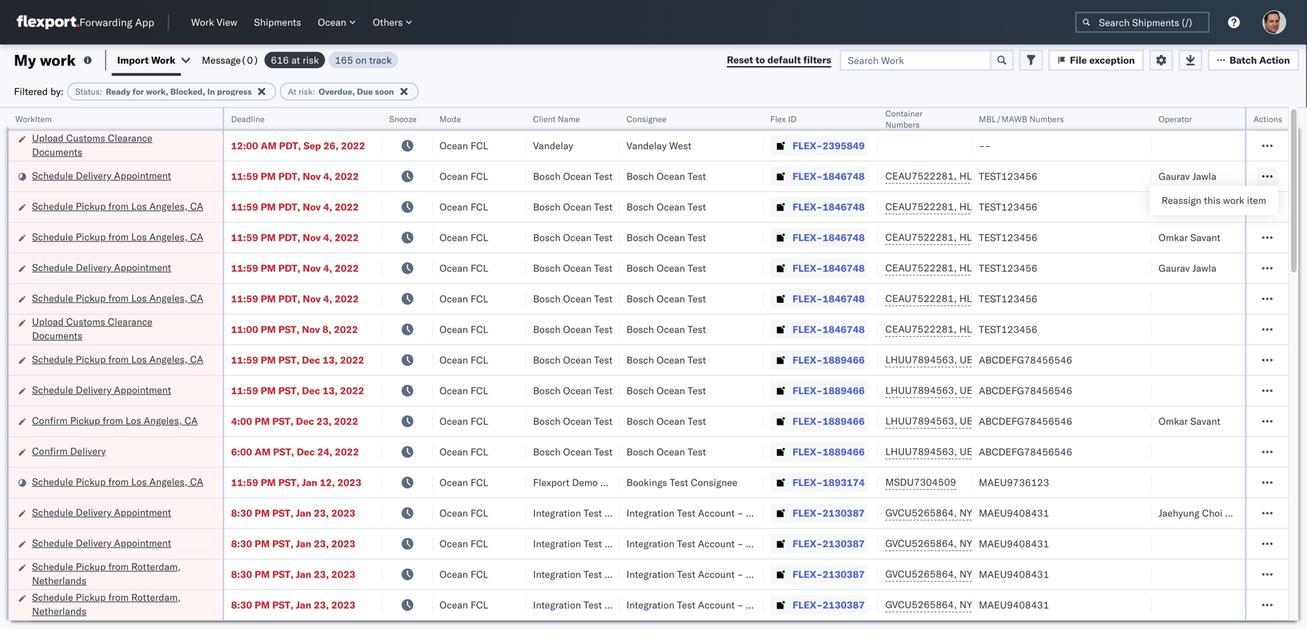 Task type: describe. For each thing, give the bounding box(es) containing it.
3 2130387 from the top
[[823, 569, 865, 581]]

flex id
[[771, 114, 797, 124]]

west
[[670, 140, 692, 152]]

4:00
[[231, 415, 252, 428]]

3 schedule pickup from los angeles, ca button from the top
[[32, 291, 203, 307]]

4 4, from the top
[[323, 262, 332, 274]]

at
[[288, 86, 297, 97]]

ready
[[106, 86, 131, 97]]

jaehyung choi - test origin agent
[[1159, 507, 1308, 520]]

11:59 pm pdt, nov 4, 2022 for third schedule pickup from los angeles, ca link from the bottom of the page
[[231, 293, 359, 305]]

status
[[75, 86, 100, 97]]

7 fcl from the top
[[471, 323, 489, 336]]

fcl for confirm delivery button
[[471, 446, 489, 458]]

gaurav for the schedule delivery appointment link associated with second the schedule delivery appointment 'button' from the top of the page
[[1159, 262, 1191, 274]]

3 flex-1846748 from the top
[[793, 232, 865, 244]]

4 ceau7522281, from the top
[[886, 262, 957, 274]]

confirm delivery
[[32, 445, 106, 458]]

schedule delivery appointment link for third the schedule delivery appointment 'button' from the bottom
[[32, 383, 171, 397]]

flex-1889466 for schedule pickup from los angeles, ca
[[793, 354, 865, 366]]

12 flex- from the top
[[793, 477, 823, 489]]

fcl for second schedule pickup from los angeles, ca button from the bottom of the page
[[471, 354, 489, 366]]

action
[[1260, 54, 1291, 66]]

ceau7522281, hlxu6269489, hlxu8034992 for the schedule delivery appointment link corresponding to fifth the schedule delivery appointment 'button' from the bottom of the page
[[886, 170, 1102, 182]]

2 gvcu5265864, nyku9743990 from the top
[[886, 538, 1029, 550]]

4, for third schedule pickup from los angeles, ca link from the bottom of the page
[[323, 293, 332, 305]]

12,
[[320, 477, 335, 489]]

import
[[117, 54, 149, 66]]

4 integration from the top
[[627, 599, 675, 611]]

from for 1st schedule pickup from los angeles, ca link from the bottom
[[108, 476, 129, 488]]

11:59 for second the schedule delivery appointment 'button' from the top of the page
[[231, 262, 258, 274]]

3 karl from the top
[[746, 569, 764, 581]]

4 schedule pickup from los angeles, ca button from the top
[[32, 353, 203, 368]]

schedule pickup from los angeles, ca for third schedule pickup from los angeles, ca link from the bottom of the page
[[32, 292, 203, 304]]

9 flex- from the top
[[793, 385, 823, 397]]

pm for third schedule pickup from los angeles, ca button from the bottom
[[261, 293, 276, 305]]

4 11:59 pm pdt, nov 4, 2022 from the top
[[231, 262, 359, 274]]

track
[[369, 54, 392, 66]]

2 schedule pickup from rotterdam, netherlands button from the top
[[32, 591, 205, 620]]

2 2130387 from the top
[[823, 538, 865, 550]]

savant for lhuu7894563, uetu5238478
[[1191, 415, 1221, 428]]

for
[[133, 86, 144, 97]]

from for confirm pickup from los angeles, ca 'link'
[[103, 415, 123, 427]]

jawla for fifth the schedule delivery appointment 'button' from the bottom of the page
[[1193, 170, 1217, 182]]

2 gvcu5265864, from the top
[[886, 538, 958, 550]]

616
[[271, 54, 289, 66]]

616 at risk
[[271, 54, 319, 66]]

2 flex-2130387 from the top
[[793, 538, 865, 550]]

angeles, for 4th schedule pickup from los angeles, ca link
[[149, 353, 188, 366]]

upload customs clearance documents for 11:00 pm pst, nov 8, 2022
[[32, 316, 153, 342]]

5 schedule pickup from los angeles, ca link from the top
[[32, 475, 203, 489]]

2 integration test account - karl lagerfeld from the top
[[627, 538, 808, 550]]

jaehyung
[[1159, 507, 1200, 520]]

flex-1893174
[[793, 477, 865, 489]]

Search Shipments (/) text field
[[1076, 12, 1210, 33]]

1 gvcu5265864, nyku9743990 from the top
[[886, 507, 1029, 519]]

this
[[1205, 194, 1221, 206]]

filtered by:
[[14, 85, 64, 97]]

ocean button
[[312, 13, 362, 31]]

reassign
[[1162, 194, 1202, 206]]

others button
[[367, 13, 418, 31]]

client
[[533, 114, 556, 124]]

resize handle column header for mode button at the left top
[[510, 108, 526, 630]]

13, for schedule pickup from los angeles, ca
[[323, 354, 338, 366]]

lhuu7894563, for confirm delivery
[[886, 446, 958, 458]]

1 : from the left
[[100, 86, 102, 97]]

5 flex-1846748 from the top
[[793, 293, 865, 305]]

documents for 12:00 am pdt, sep 26, 2022
[[32, 146, 82, 158]]

3 flex-2130387 from the top
[[793, 569, 865, 581]]

13, for schedule delivery appointment
[[323, 385, 338, 397]]

jan for 5th schedule pickup from los angeles, ca button
[[302, 477, 318, 489]]

1846748 for fifth the schedule delivery appointment 'button' from the bottom of the page
[[823, 170, 865, 182]]

omkar for ceau7522281, hlxu6269489, hlxu8034992
[[1159, 232, 1189, 244]]

upload customs clearance documents for 12:00 am pdt, sep 26, 2022
[[32, 132, 153, 158]]

deadline button
[[224, 111, 369, 125]]

los for 4th schedule pickup from los angeles, ca button from the bottom of the page
[[131, 231, 147, 243]]

4 integration test account - karl lagerfeld from the top
[[627, 599, 808, 611]]

workitem button
[[8, 111, 209, 125]]

4 flex- from the top
[[793, 232, 823, 244]]

2 flex-1846748 from the top
[[793, 201, 865, 213]]

dec for confirm pickup from los angeles, ca
[[296, 415, 314, 428]]

1 ocean fcl from the top
[[440, 140, 489, 152]]

2 8:30 from the top
[[231, 538, 252, 550]]

name
[[558, 114, 580, 124]]

2 ceau7522281, from the top
[[886, 201, 957, 213]]

confirm pickup from los angeles, ca link
[[32, 414, 198, 428]]

26,
[[324, 140, 339, 152]]

actions
[[1254, 114, 1283, 124]]

1 gvcu5265864, from the top
[[886, 507, 958, 519]]

3 gvcu5265864, nyku9743990 from the top
[[886, 568, 1029, 580]]

abcdefg78456546 for schedule delivery appointment
[[979, 385, 1073, 397]]

mbl/mawb numbers button
[[972, 111, 1138, 125]]

client name
[[533, 114, 580, 124]]

choi
[[1203, 507, 1223, 520]]

1846748 for third schedule pickup from los angeles, ca button from the bottom
[[823, 293, 865, 305]]

--
[[979, 140, 992, 152]]

schedule for fifth the schedule delivery appointment 'button' from the bottom of the page
[[32, 170, 73, 182]]

resize handle column header for flex id button
[[862, 108, 879, 630]]

flexport. image
[[17, 15, 79, 29]]

11:00 pm pst, nov 8, 2022
[[231, 323, 358, 336]]

at
[[292, 54, 300, 66]]

progress
[[217, 86, 252, 97]]

2 flex- from the top
[[793, 170, 823, 182]]

confirm pickup from los angeles, ca
[[32, 415, 198, 427]]

from for fifth schedule pickup from los angeles, ca link from the bottom of the page
[[108, 200, 129, 212]]

3 maeu9408431 from the top
[[979, 569, 1050, 581]]

default
[[768, 54, 801, 66]]

1 integration from the top
[[627, 507, 675, 520]]

10 resize handle column header from the left
[[1229, 108, 1246, 630]]

1846748 for 4th schedule pickup from los angeles, ca button from the bottom of the page
[[823, 232, 865, 244]]

1 4, from the top
[[323, 170, 332, 182]]

on
[[356, 54, 367, 66]]

jawla for second the schedule delivery appointment 'button' from the top of the page
[[1193, 262, 1217, 274]]

165 on track
[[335, 54, 392, 66]]

mode
[[440, 114, 461, 124]]

hlxu6269489, for first schedule pickup from los angeles, ca button from the top
[[960, 201, 1031, 213]]

5 flex- from the top
[[793, 262, 823, 274]]

pickup for first schedule pickup from rotterdam, netherlands button from the top
[[76, 561, 106, 573]]

4 flex-1846748 from the top
[[793, 262, 865, 274]]

ca for 5th schedule pickup from los angeles, ca button
[[190, 476, 203, 488]]

1 flex-1846748 from the top
[[793, 170, 865, 182]]

3 8:30 from the top
[[231, 569, 252, 581]]

work view link
[[186, 13, 243, 31]]

3 account from the top
[[698, 569, 735, 581]]

import work
[[117, 54, 176, 66]]

7 flex- from the top
[[793, 323, 823, 336]]

1 maeu9408431 from the top
[[979, 507, 1050, 520]]

4 8:30 from the top
[[231, 599, 252, 611]]

4 gvcu5265864, nyku9743990 from the top
[[886, 599, 1029, 611]]

upload customs clearance documents link for 11:00
[[32, 315, 205, 343]]

flexport demo consignee
[[533, 477, 647, 489]]

5 schedule pickup from los angeles, ca button from the top
[[32, 475, 203, 491]]

fcl for second the schedule delivery appointment 'button' from the top of the page
[[471, 262, 489, 274]]

shipments
[[254, 16, 301, 28]]

Search Work text field
[[840, 50, 992, 71]]

8 flex- from the top
[[793, 354, 823, 366]]

batch
[[1230, 54, 1258, 66]]

pm for 4th schedule pickup from los angeles, ca button from the bottom of the page
[[261, 232, 276, 244]]

reset to default filters
[[727, 54, 832, 66]]

hlxu8034992 for fifth the schedule delivery appointment 'button' from the bottom of the page
[[1034, 170, 1102, 182]]

0 vertical spatial risk
[[303, 54, 319, 66]]

los for third schedule pickup from los angeles, ca button from the bottom
[[131, 292, 147, 304]]

3 resize handle column header from the left
[[416, 108, 433, 630]]

11:59 for 4th schedule pickup from los angeles, ca button from the bottom of the page
[[231, 232, 258, 244]]

3 schedule delivery appointment button from the top
[[32, 383, 171, 399]]

2 schedule pickup from los angeles, ca link from the top
[[32, 230, 203, 244]]

jan for 4th the schedule delivery appointment 'button' from the top of the page
[[296, 507, 312, 520]]

my
[[14, 50, 36, 70]]

24,
[[317, 446, 333, 458]]

1 fcl from the top
[[471, 140, 489, 152]]

10 flex- from the top
[[793, 415, 823, 428]]

4 schedule delivery appointment button from the top
[[32, 506, 171, 521]]

2395849
[[823, 140, 865, 152]]

7 ocean fcl from the top
[[440, 323, 489, 336]]

pickup for third schedule pickup from los angeles, ca button from the bottom
[[76, 292, 106, 304]]

los for second schedule pickup from los angeles, ca button from the bottom of the page
[[131, 353, 147, 366]]

6 ceau7522281, hlxu6269489, hlxu8034992 from the top
[[886, 323, 1102, 335]]

16 fcl from the top
[[471, 599, 489, 611]]

11:59 pm pst, dec 13, 2022 for schedule delivery appointment
[[231, 385, 364, 397]]

demo
[[572, 477, 598, 489]]

fcl for third schedule pickup from los angeles, ca button from the bottom
[[471, 293, 489, 305]]

ocean fcl for second schedule pickup from los angeles, ca button from the bottom of the page
[[440, 354, 489, 366]]

batch action button
[[1209, 50, 1300, 71]]

11:59 pm pst, jan 12, 2023
[[231, 477, 362, 489]]

pm for second the schedule delivery appointment 'button' from the top of the page
[[261, 262, 276, 274]]

11 resize handle column header from the left
[[1272, 108, 1289, 630]]

pdt, for first schedule pickup from los angeles, ca button from the top
[[278, 201, 300, 213]]

numbers for mbl/mawb numbers
[[1030, 114, 1065, 124]]

forwarding app link
[[17, 15, 154, 29]]

gaurav for fifth schedule pickup from los angeles, ca link from the bottom of the page
[[1159, 201, 1191, 213]]

pm for third the schedule delivery appointment 'button' from the bottom
[[261, 385, 276, 397]]

3 nyku9743990 from the top
[[960, 568, 1029, 580]]

view
[[217, 16, 238, 28]]

4 lagerfeld from the top
[[767, 599, 808, 611]]

lhuu7894563, for schedule delivery appointment
[[886, 384, 958, 397]]

flexport
[[533, 477, 570, 489]]

rotterdam, for 1st schedule pickup from rotterdam, netherlands button from the bottom of the page
[[131, 592, 181, 604]]

documents for 11:00 pm pst, nov 8, 2022
[[32, 330, 82, 342]]

6 flex- from the top
[[793, 293, 823, 305]]

4 2130387 from the top
[[823, 599, 865, 611]]

delivery for confirm delivery button
[[70, 445, 106, 458]]

container numbers button
[[879, 105, 959, 130]]

2 8:30 pm pst, jan 23, 2023 from the top
[[231, 538, 356, 550]]

reset
[[727, 54, 754, 66]]

6 test123456 from the top
[[979, 323, 1038, 336]]

1846748 for second the schedule delivery appointment 'button' from the top of the page
[[823, 262, 865, 274]]

appointment for fifth the schedule delivery appointment 'button' from the top
[[114, 537, 171, 549]]

4 flex-2130387 from the top
[[793, 599, 865, 611]]

4:00 pm pst, dec 23, 2022
[[231, 415, 358, 428]]

11 flex- from the top
[[793, 446, 823, 458]]

am for pdt,
[[261, 140, 277, 152]]

2 schedule delivery appointment button from the top
[[32, 261, 171, 276]]

11:00
[[231, 323, 258, 336]]

1 2130387 from the top
[[823, 507, 865, 520]]

4 gvcu5265864, from the top
[[886, 599, 958, 611]]

deadline
[[231, 114, 265, 124]]

2 nyku9743990 from the top
[[960, 538, 1029, 550]]

bookings
[[627, 477, 668, 489]]

3 gvcu5265864, from the top
[[886, 568, 958, 580]]

mbl/mawb
[[979, 114, 1028, 124]]

jawla for first schedule pickup from los angeles, ca button from the top
[[1193, 201, 1217, 213]]

from for the schedule pickup from rotterdam, netherlands link associated with 1st schedule pickup from rotterdam, netherlands button from the bottom of the page
[[108, 592, 129, 604]]

uetu5238478 for confirm pickup from los angeles, ca
[[960, 415, 1028, 427]]

4 nyku9743990 from the top
[[960, 599, 1029, 611]]

23, for fifth the schedule delivery appointment 'button' from the top
[[314, 538, 329, 550]]

2 karl from the top
[[746, 538, 764, 550]]

id
[[789, 114, 797, 124]]

4 karl from the top
[[746, 599, 764, 611]]

delivery for 4th the schedule delivery appointment 'button' from the top of the page
[[76, 507, 112, 519]]

bookings test consignee
[[627, 477, 738, 489]]

import work button
[[117, 54, 176, 66]]

6 hlxu8034992 from the top
[[1034, 323, 1102, 335]]

16 ocean fcl from the top
[[440, 599, 489, 611]]

vandelay west
[[627, 140, 692, 152]]

2 account from the top
[[698, 538, 735, 550]]

client name button
[[526, 111, 606, 125]]

abcdefg78456546 for confirm pickup from los angeles, ca
[[979, 415, 1073, 428]]

dec for schedule delivery appointment
[[302, 385, 320, 397]]

12:00 am pdt, sep 26, 2022
[[231, 140, 365, 152]]

hlxu6269489, for third schedule pickup from los angeles, ca button from the bottom
[[960, 292, 1031, 305]]

hlxu8034992 for second the schedule delivery appointment 'button' from the top of the page
[[1034, 262, 1102, 274]]

3 lagerfeld from the top
[[767, 569, 808, 581]]

1 integration test account - karl lagerfeld from the top
[[627, 507, 808, 520]]

ceau7522281, hlxu6269489, hlxu8034992 for fourth schedule pickup from los angeles, ca link from the bottom
[[886, 231, 1102, 243]]

11:59 for 5th schedule pickup from los angeles, ca button
[[231, 477, 258, 489]]

pm for the confirm pickup from los angeles, ca button
[[255, 415, 270, 428]]

exception
[[1090, 54, 1136, 66]]

overdue,
[[319, 86, 355, 97]]

11:59 for first schedule pickup from los angeles, ca button from the top
[[231, 201, 258, 213]]

6:00
[[231, 446, 252, 458]]

in
[[207, 86, 215, 97]]

flex id button
[[764, 111, 865, 125]]

reassign this work item
[[1162, 194, 1267, 206]]

filtered
[[14, 85, 48, 97]]

6 1846748 from the top
[[823, 323, 865, 336]]

ocean fcl for second the schedule delivery appointment 'button' from the top of the page
[[440, 262, 489, 274]]

soon
[[375, 86, 394, 97]]

test123456 for fifth schedule pickup from los angeles, ca link from the bottom of the page
[[979, 201, 1038, 213]]

schedule for 4th the schedule delivery appointment 'button' from the top of the page
[[32, 507, 73, 519]]

4 maeu9408431 from the top
[[979, 599, 1050, 611]]

schedule delivery appointment link for fifth the schedule delivery appointment 'button' from the top
[[32, 537, 171, 551]]

1 11:59 pm pdt, nov 4, 2022 from the top
[[231, 170, 359, 182]]

1846748 for first schedule pickup from los angeles, ca button from the top
[[823, 201, 865, 213]]

4 schedule pickup from los angeles, ca link from the top
[[32, 353, 203, 367]]

item
[[1248, 194, 1267, 206]]

pst, for second schedule pickup from los angeles, ca button from the bottom of the page
[[278, 354, 300, 366]]

1 account from the top
[[698, 507, 735, 520]]

15 fcl from the top
[[471, 569, 489, 581]]

consignee for flexport demo consignee
[[601, 477, 647, 489]]

2 lagerfeld from the top
[[767, 538, 808, 550]]

1 schedule delivery appointment button from the top
[[32, 169, 171, 184]]

by:
[[50, 85, 64, 97]]

origin
[[1255, 507, 1282, 520]]

customs for 11:00 pm pst, nov 8, 2022
[[66, 316, 105, 328]]

work,
[[146, 86, 168, 97]]

schedule for 5th schedule pickup from los angeles, ca button
[[32, 476, 73, 488]]



Task type: vqa. For each thing, say whether or not it's contained in the screenshot.


Task type: locate. For each thing, give the bounding box(es) containing it.
schedule for third the schedule delivery appointment 'button' from the bottom
[[32, 384, 73, 396]]

from
[[108, 200, 129, 212], [108, 231, 129, 243], [108, 292, 129, 304], [108, 353, 129, 366], [103, 415, 123, 427], [108, 476, 129, 488], [108, 561, 129, 573], [108, 592, 129, 604]]

fcl for third the schedule delivery appointment 'button' from the bottom
[[471, 385, 489, 397]]

savant for ceau7522281, hlxu6269489, hlxu8034992
[[1191, 232, 1221, 244]]

resize handle column header
[[206, 108, 223, 630], [366, 108, 382, 630], [416, 108, 433, 630], [510, 108, 526, 630], [603, 108, 620, 630], [747, 108, 764, 630], [862, 108, 879, 630], [956, 108, 972, 630], [1136, 108, 1152, 630], [1229, 108, 1246, 630], [1272, 108, 1289, 630]]

resize handle column header for the container numbers button
[[956, 108, 972, 630]]

3 flex-1889466 from the top
[[793, 415, 865, 428]]

1 lhuu7894563, from the top
[[886, 354, 958, 366]]

my work
[[14, 50, 76, 70]]

los inside confirm pickup from los angeles, ca 'link'
[[126, 415, 141, 427]]

los for 5th schedule pickup from los angeles, ca button
[[131, 476, 147, 488]]

schedule delivery appointment link for fifth the schedule delivery appointment 'button' from the bottom of the page
[[32, 169, 171, 183]]

1 vertical spatial schedule pickup from rotterdam, netherlands button
[[32, 591, 205, 620]]

snooze
[[389, 114, 417, 124]]

ceau7522281, hlxu6269489, hlxu8034992
[[886, 170, 1102, 182], [886, 201, 1102, 213], [886, 231, 1102, 243], [886, 262, 1102, 274], [886, 292, 1102, 305], [886, 323, 1102, 335]]

1 savant from the top
[[1191, 232, 1221, 244]]

delivery
[[76, 170, 112, 182], [76, 262, 112, 274], [76, 384, 112, 396], [70, 445, 106, 458], [76, 507, 112, 519], [76, 537, 112, 549]]

flex-1893174 button
[[771, 473, 868, 493], [771, 473, 868, 493]]

1 vertical spatial 13,
[[323, 385, 338, 397]]

gaurav down 'reassign'
[[1159, 262, 1191, 274]]

schedule pickup from los angeles, ca for 1st schedule pickup from los angeles, ca link from the bottom
[[32, 476, 203, 488]]

pdt, for third schedule pickup from los angeles, ca button from the bottom
[[278, 293, 300, 305]]

2 upload customs clearance documents link from the top
[[32, 315, 205, 343]]

4 fcl from the top
[[471, 232, 489, 244]]

account
[[698, 507, 735, 520], [698, 538, 735, 550], [698, 569, 735, 581], [698, 599, 735, 611]]

consignee right the bookings
[[691, 477, 738, 489]]

1 schedule delivery appointment from the top
[[32, 170, 171, 182]]

4 flex-1889466 from the top
[[793, 446, 865, 458]]

angeles, inside 'link'
[[144, 415, 182, 427]]

file
[[1071, 54, 1088, 66]]

vandelay for vandelay
[[533, 140, 574, 152]]

sep
[[304, 140, 321, 152]]

0 vertical spatial schedule pickup from rotterdam, netherlands button
[[32, 560, 205, 590]]

nov
[[303, 170, 321, 182], [303, 201, 321, 213], [303, 232, 321, 244], [303, 262, 321, 274], [303, 293, 321, 305], [302, 323, 320, 336]]

flex-2395849
[[793, 140, 865, 152]]

uetu5238478 for schedule pickup from los angeles, ca
[[960, 354, 1028, 366]]

dec for schedule pickup from los angeles, ca
[[302, 354, 320, 366]]

11:59 pm pdt, nov 4, 2022 for fourth schedule pickup from los angeles, ca link from the bottom
[[231, 232, 359, 244]]

0 vertical spatial gaurav jawla
[[1159, 170, 1217, 182]]

6 11:59 from the top
[[231, 354, 258, 366]]

1 schedule pickup from rotterdam, netherlands button from the top
[[32, 560, 205, 590]]

0 vertical spatial netherlands
[[32, 575, 87, 587]]

schedule delivery appointment link for 4th the schedule delivery appointment 'button' from the top of the page
[[32, 506, 171, 520]]

test123456 for the schedule delivery appointment link corresponding to fifth the schedule delivery appointment 'button' from the bottom of the page
[[979, 170, 1038, 182]]

appointment for 4th the schedule delivery appointment 'button' from the top of the page
[[114, 507, 171, 519]]

0 horizontal spatial :
[[100, 86, 102, 97]]

3 schedule pickup from los angeles, ca link from the top
[[32, 291, 203, 305]]

11:59 pm pdt, nov 4, 2022
[[231, 170, 359, 182], [231, 201, 359, 213], [231, 232, 359, 244], [231, 262, 359, 274], [231, 293, 359, 305]]

dec up 4:00 pm pst, dec 23, 2022
[[302, 385, 320, 397]]

3 lhuu7894563, from the top
[[886, 415, 958, 427]]

2 appointment from the top
[[114, 262, 171, 274]]

from inside 'link'
[[103, 415, 123, 427]]

4 1889466 from the top
[[823, 446, 865, 458]]

pst, for 4th the schedule delivery appointment 'button' from the top of the page
[[272, 507, 294, 520]]

workitem
[[15, 114, 52, 124]]

gaurav
[[1159, 170, 1191, 182], [1159, 201, 1191, 213], [1159, 262, 1191, 274]]

numbers right mbl/mawb
[[1030, 114, 1065, 124]]

numbers
[[1030, 114, 1065, 124], [886, 119, 920, 130]]

ocean inside button
[[318, 16, 347, 28]]

pst, for 5th schedule pickup from los angeles, ca button
[[278, 477, 300, 489]]

uetu5238478 for confirm delivery
[[960, 446, 1028, 458]]

3 8:30 pm pst, jan 23, 2023 from the top
[[231, 569, 356, 581]]

delivery inside confirm delivery "link"
[[70, 445, 106, 458]]

2 vertical spatial gaurav
[[1159, 262, 1191, 274]]

shipments link
[[249, 13, 307, 31]]

1 vertical spatial savant
[[1191, 415, 1221, 428]]

5 hlxu8034992 from the top
[[1034, 292, 1102, 305]]

5 hlxu6269489, from the top
[[960, 292, 1031, 305]]

0 horizontal spatial vandelay
[[533, 140, 574, 152]]

schedule pickup from rotterdam, netherlands for the schedule pickup from rotterdam, netherlands link associated with first schedule pickup from rotterdam, netherlands button from the top
[[32, 561, 181, 587]]

0 vertical spatial work
[[40, 50, 76, 70]]

1 karl from the top
[[746, 507, 764, 520]]

file exception
[[1071, 54, 1136, 66]]

dec left 24,
[[297, 446, 315, 458]]

flex-
[[793, 140, 823, 152], [793, 170, 823, 182], [793, 201, 823, 213], [793, 232, 823, 244], [793, 262, 823, 274], [793, 293, 823, 305], [793, 323, 823, 336], [793, 354, 823, 366], [793, 385, 823, 397], [793, 415, 823, 428], [793, 446, 823, 458], [793, 477, 823, 489], [793, 507, 823, 520], [793, 538, 823, 550], [793, 569, 823, 581], [793, 599, 823, 611]]

pst, for the confirm pickup from los angeles, ca button
[[272, 415, 294, 428]]

documents
[[32, 146, 82, 158], [32, 330, 82, 342]]

15 ocean fcl from the top
[[440, 569, 489, 581]]

consignee right demo
[[601, 477, 647, 489]]

: right at
[[313, 86, 315, 97]]

upload customs clearance documents button for 11:00 pm pst, nov 8, 2022
[[32, 315, 205, 344]]

0 vertical spatial am
[[261, 140, 277, 152]]

jawla left item
[[1193, 201, 1217, 213]]

: left ready
[[100, 86, 102, 97]]

dec up the 6:00 am pst, dec 24, 2022
[[296, 415, 314, 428]]

1 vertical spatial work
[[151, 54, 176, 66]]

0 vertical spatial jawla
[[1193, 170, 1217, 182]]

1 vertical spatial clearance
[[108, 316, 153, 328]]

13, down 8,
[[323, 354, 338, 366]]

schedule for second the schedule delivery appointment 'button' from the top of the page
[[32, 262, 73, 274]]

gaurav jawla left item
[[1159, 201, 1217, 213]]

1 vertical spatial am
[[255, 446, 271, 458]]

1 schedule pickup from los angeles, ca link from the top
[[32, 200, 203, 213]]

ceau7522281, hlxu6269489, hlxu8034992 for fifth schedule pickup from los angeles, ca link from the bottom of the page
[[886, 201, 1102, 213]]

0 vertical spatial work
[[191, 16, 214, 28]]

4 test123456 from the top
[[979, 262, 1038, 274]]

to
[[756, 54, 766, 66]]

pm for second schedule pickup from los angeles, ca button from the bottom of the page
[[261, 354, 276, 366]]

13, up 4:00 pm pst, dec 23, 2022
[[323, 385, 338, 397]]

23, for 4th the schedule delivery appointment 'button' from the top of the page
[[314, 507, 329, 520]]

pst,
[[278, 323, 300, 336], [278, 354, 300, 366], [278, 385, 300, 397], [272, 415, 294, 428], [273, 446, 294, 458], [278, 477, 300, 489], [272, 507, 294, 520], [272, 538, 294, 550], [272, 569, 294, 581], [272, 599, 294, 611]]

schedule for third schedule pickup from los angeles, ca button from the bottom
[[32, 292, 73, 304]]

11:59
[[231, 170, 258, 182], [231, 201, 258, 213], [231, 232, 258, 244], [231, 262, 258, 274], [231, 293, 258, 305], [231, 354, 258, 366], [231, 385, 258, 397], [231, 477, 258, 489]]

ocean fcl for 4th schedule pickup from los angeles, ca button from the bottom of the page
[[440, 232, 489, 244]]

pdt,
[[279, 140, 301, 152], [278, 170, 300, 182], [278, 201, 300, 213], [278, 232, 300, 244], [278, 262, 300, 274], [278, 293, 300, 305]]

vandelay down client name
[[533, 140, 574, 152]]

1 11:59 pm pst, dec 13, 2022 from the top
[[231, 354, 364, 366]]

1 vertical spatial confirm
[[32, 445, 68, 458]]

numbers inside container numbers
[[886, 119, 920, 130]]

2 lhuu7894563, from the top
[[886, 384, 958, 397]]

2 fcl from the top
[[471, 170, 489, 182]]

0 vertical spatial documents
[[32, 146, 82, 158]]

pickup inside 'link'
[[70, 415, 100, 427]]

omkar savant
[[1159, 232, 1221, 244], [1159, 415, 1221, 428]]

1 vertical spatial omkar
[[1159, 415, 1189, 428]]

mbl/mawb numbers
[[979, 114, 1065, 124]]

1 horizontal spatial work
[[1224, 194, 1245, 206]]

13,
[[323, 354, 338, 366], [323, 385, 338, 397]]

2 lhuu7894563, uetu5238478 from the top
[[886, 384, 1028, 397]]

integration
[[627, 507, 675, 520], [627, 538, 675, 550], [627, 569, 675, 581], [627, 599, 675, 611]]

filters
[[804, 54, 832, 66]]

work view
[[191, 16, 238, 28]]

1 8:30 pm pst, jan 23, 2023 from the top
[[231, 507, 356, 520]]

1 schedule pickup from los angeles, ca button from the top
[[32, 200, 203, 215]]

ocean fcl for 4th the schedule delivery appointment 'button' from the top of the page
[[440, 507, 489, 520]]

5 schedule delivery appointment button from the top
[[32, 537, 171, 552]]

omkar for lhuu7894563, uetu5238478
[[1159, 415, 1189, 428]]

0 vertical spatial confirm
[[32, 415, 68, 427]]

netherlands for the schedule pickup from rotterdam, netherlands link associated with first schedule pickup from rotterdam, netherlands button from the top
[[32, 575, 87, 587]]

0 vertical spatial customs
[[66, 132, 105, 144]]

0 vertical spatial omkar savant
[[1159, 232, 1221, 244]]

0 vertical spatial upload
[[32, 132, 64, 144]]

1 vertical spatial schedule pickup from rotterdam, netherlands
[[32, 592, 181, 618]]

abcdefg78456546
[[979, 354, 1073, 366], [979, 385, 1073, 397], [979, 415, 1073, 428], [979, 446, 1073, 458]]

0 vertical spatial upload customs clearance documents button
[[32, 131, 205, 161]]

work
[[191, 16, 214, 28], [151, 54, 176, 66]]

0 vertical spatial clearance
[[108, 132, 153, 144]]

1 vertical spatial netherlands
[[32, 606, 87, 618]]

angeles, for fourth schedule pickup from los angeles, ca link from the bottom
[[149, 231, 188, 243]]

1 vertical spatial documents
[[32, 330, 82, 342]]

schedule for second schedule pickup from los angeles, ca button from the bottom of the page
[[32, 353, 73, 366]]

pickup for second schedule pickup from los angeles, ca button from the bottom of the page
[[76, 353, 106, 366]]

4 lhuu7894563, uetu5238478 from the top
[[886, 446, 1028, 458]]

11:59 pm pst, dec 13, 2022 for schedule pickup from los angeles, ca
[[231, 354, 364, 366]]

work right 'import'
[[151, 54, 176, 66]]

upload customs clearance documents link for 12:00
[[32, 131, 205, 159]]

blocked,
[[170, 86, 205, 97]]

schedule delivery appointment for fifth the schedule delivery appointment 'button' from the top
[[32, 537, 171, 549]]

confirm delivery button
[[32, 445, 106, 460]]

pm for fifth the schedule delivery appointment 'button' from the top
[[255, 538, 270, 550]]

vandelay for vandelay west
[[627, 140, 667, 152]]

2 schedule pickup from rotterdam, netherlands from the top
[[32, 592, 181, 618]]

dec down "11:00 pm pst, nov 8, 2022"
[[302, 354, 320, 366]]

pst, for fifth the schedule delivery appointment 'button' from the top
[[272, 538, 294, 550]]

1 vertical spatial upload customs clearance documents
[[32, 316, 153, 342]]

2 schedule pickup from los angeles, ca from the top
[[32, 231, 203, 243]]

work right this
[[1224, 194, 1245, 206]]

jawla
[[1193, 170, 1217, 182], [1193, 201, 1217, 213], [1193, 262, 1217, 274]]

1 rotterdam, from the top
[[131, 561, 181, 573]]

14 flex- from the top
[[793, 538, 823, 550]]

3 11:59 pm pdt, nov 4, 2022 from the top
[[231, 232, 359, 244]]

test
[[595, 170, 613, 182], [688, 170, 706, 182], [595, 201, 613, 213], [688, 201, 706, 213], [595, 232, 613, 244], [688, 232, 706, 244], [595, 262, 613, 274], [688, 262, 706, 274], [595, 293, 613, 305], [688, 293, 706, 305], [595, 323, 613, 336], [688, 323, 706, 336], [595, 354, 613, 366], [688, 354, 706, 366], [595, 385, 613, 397], [688, 385, 706, 397], [595, 415, 613, 428], [688, 415, 706, 428], [595, 446, 613, 458], [688, 446, 706, 458], [670, 477, 689, 489], [677, 507, 696, 520], [1234, 507, 1253, 520], [677, 538, 696, 550], [677, 569, 696, 581], [677, 599, 696, 611]]

work
[[40, 50, 76, 70], [1224, 194, 1245, 206]]

appointment for fifth the schedule delivery appointment 'button' from the bottom of the page
[[114, 170, 171, 182]]

karl
[[746, 507, 764, 520], [746, 538, 764, 550], [746, 569, 764, 581], [746, 599, 764, 611]]

1 flex- from the top
[[793, 140, 823, 152]]

1 vertical spatial gaurav
[[1159, 201, 1191, 213]]

3 1889466 from the top
[[823, 415, 865, 428]]

1889466 for schedule pickup from los angeles, ca
[[823, 354, 865, 366]]

1 horizontal spatial numbers
[[1030, 114, 1065, 124]]

2 11:59 from the top
[[231, 201, 258, 213]]

consignee for bookings test consignee
[[691, 477, 738, 489]]

gaurav jawla
[[1159, 170, 1217, 182], [1159, 201, 1217, 213], [1159, 262, 1217, 274]]

3 test123456 from the top
[[979, 232, 1038, 244]]

gaurav jawla for first schedule pickup from los angeles, ca button from the top
[[1159, 201, 1217, 213]]

1 vertical spatial customs
[[66, 316, 105, 328]]

vandelay
[[533, 140, 574, 152], [627, 140, 667, 152]]

6 flex-1846748 from the top
[[793, 323, 865, 336]]

7 schedule from the top
[[32, 384, 73, 396]]

ocean fcl for the confirm pickup from los angeles, ca button
[[440, 415, 489, 428]]

consignee up vandelay west
[[627, 114, 667, 124]]

1 vertical spatial risk
[[299, 86, 313, 97]]

confirm pickup from los angeles, ca button
[[32, 414, 198, 429]]

0 vertical spatial 11:59 pm pst, dec 13, 2022
[[231, 354, 364, 366]]

11:59 pm pst, dec 13, 2022 down "11:00 pm pst, nov 8, 2022"
[[231, 354, 364, 366]]

5 ocean fcl from the top
[[440, 262, 489, 274]]

2 schedule pickup from los angeles, ca button from the top
[[32, 230, 203, 245]]

pm for fifth the schedule delivery appointment 'button' from the bottom of the page
[[261, 170, 276, 182]]

1889466 for confirm delivery
[[823, 446, 865, 458]]

fcl for 4th schedule pickup from los angeles, ca button from the bottom of the page
[[471, 232, 489, 244]]

maeu9408431
[[979, 507, 1050, 520], [979, 538, 1050, 550], [979, 569, 1050, 581], [979, 599, 1050, 611]]

numbers down container
[[886, 119, 920, 130]]

4 schedule from the top
[[32, 262, 73, 274]]

1 vertical spatial upload customs clearance documents link
[[32, 315, 205, 343]]

work up by:
[[40, 50, 76, 70]]

2 upload customs clearance documents from the top
[[32, 316, 153, 342]]

8:30 pm pst, jan 23, 2023
[[231, 507, 356, 520], [231, 538, 356, 550], [231, 569, 356, 581], [231, 599, 356, 611]]

2 ceau7522281, hlxu6269489, hlxu8034992 from the top
[[886, 201, 1102, 213]]

8 fcl from the top
[[471, 354, 489, 366]]

work left the view
[[191, 16, 214, 28]]

0 vertical spatial schedule pickup from rotterdam, netherlands
[[32, 561, 181, 587]]

4 account from the top
[[698, 599, 735, 611]]

lhuu7894563, uetu5238478 for schedule pickup from los angeles, ca
[[886, 354, 1028, 366]]

schedule pickup from rotterdam, netherlands link for first schedule pickup from rotterdam, netherlands button from the top
[[32, 560, 205, 588]]

gaurav jawla up 'reassign'
[[1159, 170, 1217, 182]]

5 ceau7522281, hlxu6269489, hlxu8034992 from the top
[[886, 292, 1102, 305]]

status : ready for work, blocked, in progress
[[75, 86, 252, 97]]

confirm delivery link
[[32, 445, 106, 459]]

1 vertical spatial omkar savant
[[1159, 415, 1221, 428]]

1 flex-1889466 from the top
[[793, 354, 865, 366]]

mode button
[[433, 111, 512, 125]]

0 vertical spatial upload customs clearance documents link
[[32, 131, 205, 159]]

4 11:59 from the top
[[231, 262, 258, 274]]

:
[[100, 86, 102, 97], [313, 86, 315, 97]]

angeles, for third schedule pickup from los angeles, ca link from the bottom of the page
[[149, 292, 188, 304]]

message
[[202, 54, 241, 66]]

0 vertical spatial omkar
[[1159, 232, 1189, 244]]

app
[[135, 16, 154, 29]]

ca for second schedule pickup from los angeles, ca button from the bottom of the page
[[190, 353, 203, 366]]

pickup
[[76, 200, 106, 212], [76, 231, 106, 243], [76, 292, 106, 304], [76, 353, 106, 366], [70, 415, 100, 427], [76, 476, 106, 488], [76, 561, 106, 573], [76, 592, 106, 604]]

schedule for 1st schedule pickup from rotterdam, netherlands button from the bottom of the page
[[32, 592, 73, 604]]

2 gaurav from the top
[[1159, 201, 1191, 213]]

bosch ocean test
[[533, 170, 613, 182], [627, 170, 706, 182], [533, 201, 613, 213], [627, 201, 706, 213], [533, 232, 613, 244], [627, 232, 706, 244], [533, 262, 613, 274], [627, 262, 706, 274], [533, 293, 613, 305], [627, 293, 706, 305], [533, 323, 613, 336], [627, 323, 706, 336], [533, 354, 613, 366], [627, 354, 706, 366], [533, 385, 613, 397], [627, 385, 706, 397], [533, 415, 613, 428], [627, 415, 706, 428], [533, 446, 613, 458], [627, 446, 706, 458]]

2 integration from the top
[[627, 538, 675, 550]]

1 vertical spatial rotterdam,
[[131, 592, 181, 604]]

1 netherlands from the top
[[32, 575, 87, 587]]

14 fcl from the top
[[471, 538, 489, 550]]

3 schedule delivery appointment link from the top
[[32, 383, 171, 397]]

others
[[373, 16, 403, 28]]

omkar savant for ceau7522281, hlxu6269489, hlxu8034992
[[1159, 232, 1221, 244]]

3 integration test account - karl lagerfeld from the top
[[627, 569, 808, 581]]

12:00
[[231, 140, 258, 152]]

jan for fifth the schedule delivery appointment 'button' from the top
[[296, 538, 312, 550]]

lhuu7894563,
[[886, 354, 958, 366], [886, 384, 958, 397], [886, 415, 958, 427], [886, 446, 958, 458]]

confirm inside 'link'
[[32, 415, 68, 427]]

6:00 am pst, dec 24, 2022
[[231, 446, 359, 458]]

1 lagerfeld from the top
[[767, 507, 808, 520]]

schedule delivery appointment for second the schedule delivery appointment 'button' from the top of the page
[[32, 262, 171, 274]]

1 documents from the top
[[32, 146, 82, 158]]

lhuu7894563, uetu5238478 for confirm pickup from los angeles, ca
[[886, 415, 1028, 427]]

1 omkar savant from the top
[[1159, 232, 1221, 244]]

jawla up this
[[1193, 170, 1217, 182]]

schedule pickup from los angeles, ca
[[32, 200, 203, 212], [32, 231, 203, 243], [32, 292, 203, 304], [32, 353, 203, 366], [32, 476, 203, 488]]

netherlands for the schedule pickup from rotterdam, netherlands link associated with 1st schedule pickup from rotterdam, netherlands button from the bottom of the page
[[32, 606, 87, 618]]

1889466 for confirm pickup from los angeles, ca
[[823, 415, 865, 428]]

2 hlxu6269489, from the top
[[960, 201, 1031, 213]]

2 customs from the top
[[66, 316, 105, 328]]

vandelay left west
[[627, 140, 667, 152]]

0 vertical spatial rotterdam,
[[131, 561, 181, 573]]

0 horizontal spatial work
[[151, 54, 176, 66]]

4 8:30 pm pst, jan 23, 2023 from the top
[[231, 599, 356, 611]]

ocean fcl for fifth the schedule delivery appointment 'button' from the bottom of the page
[[440, 170, 489, 182]]

file exception button
[[1049, 50, 1145, 71], [1049, 50, 1145, 71]]

gaurav up 'reassign'
[[1159, 170, 1191, 182]]

abcdefg78456546 for schedule pickup from los angeles, ca
[[979, 354, 1073, 366]]

2 vertical spatial gaurav jawla
[[1159, 262, 1217, 274]]

4 schedule delivery appointment from the top
[[32, 507, 171, 519]]

ca
[[190, 200, 203, 212], [190, 231, 203, 243], [190, 292, 203, 304], [190, 353, 203, 366], [185, 415, 198, 427], [190, 476, 203, 488]]

1 nyku9743990 from the top
[[960, 507, 1029, 519]]

appointment for second the schedule delivery appointment 'button' from the top of the page
[[114, 262, 171, 274]]

gaurav jawla for fifth the schedule delivery appointment 'button' from the bottom of the page
[[1159, 170, 1217, 182]]

11:59 pm pst, dec 13, 2022 up 4:00 pm pst, dec 23, 2022
[[231, 385, 364, 397]]

2 11:59 pm pst, dec 13, 2022 from the top
[[231, 385, 364, 397]]

dec
[[302, 354, 320, 366], [302, 385, 320, 397], [296, 415, 314, 428], [297, 446, 315, 458]]

1 horizontal spatial :
[[313, 86, 315, 97]]

1 vertical spatial gaurav jawla
[[1159, 201, 1217, 213]]

5 schedule delivery appointment from the top
[[32, 537, 171, 549]]

0 horizontal spatial work
[[40, 50, 76, 70]]

flex-1889466 for schedule delivery appointment
[[793, 385, 865, 397]]

flex-1889466 button
[[771, 351, 868, 370], [771, 351, 868, 370], [771, 381, 868, 401], [771, 381, 868, 401], [771, 412, 868, 431], [771, 412, 868, 431], [771, 443, 868, 462], [771, 443, 868, 462]]

2 upload from the top
[[32, 316, 64, 328]]

3 schedule delivery appointment from the top
[[32, 384, 171, 396]]

fcl for 4th the schedule delivery appointment 'button' from the top of the page
[[471, 507, 489, 520]]

12 fcl from the top
[[471, 477, 489, 489]]

gaurav for the schedule delivery appointment link corresponding to fifth the schedule delivery appointment 'button' from the bottom of the page
[[1159, 170, 1191, 182]]

upload for 11:00 pm pst, nov 8, 2022
[[32, 316, 64, 328]]

3 11:59 from the top
[[231, 232, 258, 244]]

container
[[886, 108, 923, 119]]

1 vertical spatial schedule pickup from rotterdam, netherlands link
[[32, 591, 205, 619]]

1 vertical spatial 11:59 pm pst, dec 13, 2022
[[231, 385, 364, 397]]

flex
[[771, 114, 786, 124]]

1 vertical spatial upload customs clearance documents button
[[32, 315, 205, 344]]

pdt, for fifth the schedule delivery appointment 'button' from the bottom of the page
[[278, 170, 300, 182]]

flex-1889466 for confirm pickup from los angeles, ca
[[793, 415, 865, 428]]

confirm inside "link"
[[32, 445, 68, 458]]

container numbers
[[886, 108, 923, 130]]

-
[[979, 140, 985, 152], [985, 140, 992, 152], [738, 507, 744, 520], [1226, 507, 1232, 520], [738, 538, 744, 550], [738, 569, 744, 581], [738, 599, 744, 611]]

0 vertical spatial 13,
[[323, 354, 338, 366]]

0 vertical spatial gaurav
[[1159, 170, 1191, 182]]

gaurav jawla down 'reassign'
[[1159, 262, 1217, 274]]

schedule pickup from rotterdam, netherlands for the schedule pickup from rotterdam, netherlands link associated with 1st schedule pickup from rotterdam, netherlands button from the bottom of the page
[[32, 592, 181, 618]]

2 1889466 from the top
[[823, 385, 865, 397]]

4 1846748 from the top
[[823, 262, 865, 274]]

pm for 5th schedule pickup from los angeles, ca button
[[261, 477, 276, 489]]

schedule delivery appointment for third the schedule delivery appointment 'button' from the bottom
[[32, 384, 171, 396]]

1 11:59 from the top
[[231, 170, 258, 182]]

jawla down this
[[1193, 262, 1217, 274]]

0 horizontal spatial numbers
[[886, 119, 920, 130]]

0 vertical spatial savant
[[1191, 232, 1221, 244]]

8:30
[[231, 507, 252, 520], [231, 538, 252, 550], [231, 569, 252, 581], [231, 599, 252, 611]]

ca for first schedule pickup from los angeles, ca button from the top
[[190, 200, 203, 212]]

hlxu6269489, for second the schedule delivery appointment 'button' from the top of the page
[[960, 262, 1031, 274]]

0 vertical spatial upload customs clearance documents
[[32, 132, 153, 158]]

1 vertical spatial work
[[1224, 194, 1245, 206]]

1 customs from the top
[[66, 132, 105, 144]]

0 vertical spatial schedule pickup from rotterdam, netherlands link
[[32, 560, 205, 588]]

upload for 12:00 am pdt, sep 26, 2022
[[32, 132, 64, 144]]

am right 12:00
[[261, 140, 277, 152]]

1 horizontal spatial vandelay
[[627, 140, 667, 152]]

gaurav left this
[[1159, 201, 1191, 213]]

ca inside 'link'
[[185, 415, 198, 427]]

ocean
[[318, 16, 347, 28], [440, 140, 468, 152], [440, 170, 468, 182], [563, 170, 592, 182], [657, 170, 686, 182], [440, 201, 468, 213], [563, 201, 592, 213], [657, 201, 686, 213], [440, 232, 468, 244], [563, 232, 592, 244], [657, 232, 686, 244], [440, 262, 468, 274], [563, 262, 592, 274], [657, 262, 686, 274], [440, 293, 468, 305], [563, 293, 592, 305], [657, 293, 686, 305], [440, 323, 468, 336], [563, 323, 592, 336], [657, 323, 686, 336], [440, 354, 468, 366], [563, 354, 592, 366], [657, 354, 686, 366], [440, 385, 468, 397], [563, 385, 592, 397], [657, 385, 686, 397], [440, 415, 468, 428], [563, 415, 592, 428], [657, 415, 686, 428], [440, 446, 468, 458], [563, 446, 592, 458], [657, 446, 686, 458], [440, 477, 468, 489], [440, 507, 468, 520], [440, 538, 468, 550], [440, 569, 468, 581], [440, 599, 468, 611]]

schedule pickup from los angeles, ca for 4th schedule pickup from los angeles, ca link
[[32, 353, 203, 366]]

confirm for confirm pickup from los angeles, ca
[[32, 415, 68, 427]]

3 integration from the top
[[627, 569, 675, 581]]

5 11:59 pm pdt, nov 4, 2022 from the top
[[231, 293, 359, 305]]

flex-1846748 button
[[771, 167, 868, 186], [771, 167, 868, 186], [771, 197, 868, 217], [771, 197, 868, 217], [771, 228, 868, 248], [771, 228, 868, 248], [771, 259, 868, 278], [771, 259, 868, 278], [771, 289, 868, 309], [771, 289, 868, 309], [771, 320, 868, 340], [771, 320, 868, 340]]

am right 6:00
[[255, 446, 271, 458]]

gvcu5265864, nyku9743990
[[886, 507, 1029, 519], [886, 538, 1029, 550], [886, 568, 1029, 580], [886, 599, 1029, 611]]

clearance for 11:00 pm pst, nov 8, 2022
[[108, 316, 153, 328]]

13 ocean fcl from the top
[[440, 507, 489, 520]]

2 jawla from the top
[[1193, 201, 1217, 213]]

ocean fcl for fifth the schedule delivery appointment 'button' from the top
[[440, 538, 489, 550]]

resize handle column header for deadline button
[[366, 108, 382, 630]]

1 schedule pickup from los angeles, ca from the top
[[32, 200, 203, 212]]

1 vertical spatial jawla
[[1193, 201, 1217, 213]]

operator
[[1159, 114, 1193, 124]]

1 vertical spatial upload
[[32, 316, 64, 328]]

reset to default filters button
[[719, 50, 840, 71]]

2 1846748 from the top
[[823, 201, 865, 213]]

los
[[131, 200, 147, 212], [131, 231, 147, 243], [131, 292, 147, 304], [131, 353, 147, 366], [126, 415, 141, 427], [131, 476, 147, 488]]

1893174
[[823, 477, 865, 489]]

consignee inside button
[[627, 114, 667, 124]]

los for the confirm pickup from los angeles, ca button
[[126, 415, 141, 427]]

pickup for 1st schedule pickup from rotterdam, netherlands button from the bottom of the page
[[76, 592, 106, 604]]

3 hlxu6269489, from the top
[[960, 231, 1031, 243]]

resize handle column header for client name button at the top
[[603, 108, 620, 630]]

at risk : overdue, due soon
[[288, 86, 394, 97]]

5 ceau7522281, from the top
[[886, 292, 957, 305]]

ocean fcl for first schedule pickup from los angeles, ca button from the top
[[440, 201, 489, 213]]

agent
[[1285, 507, 1308, 520]]

1 horizontal spatial work
[[191, 16, 214, 28]]

schedule for first schedule pickup from los angeles, ca button from the top
[[32, 200, 73, 212]]

4 schedule pickup from los angeles, ca from the top
[[32, 353, 203, 366]]

2 vertical spatial jawla
[[1193, 262, 1217, 274]]

15 flex- from the top
[[793, 569, 823, 581]]



